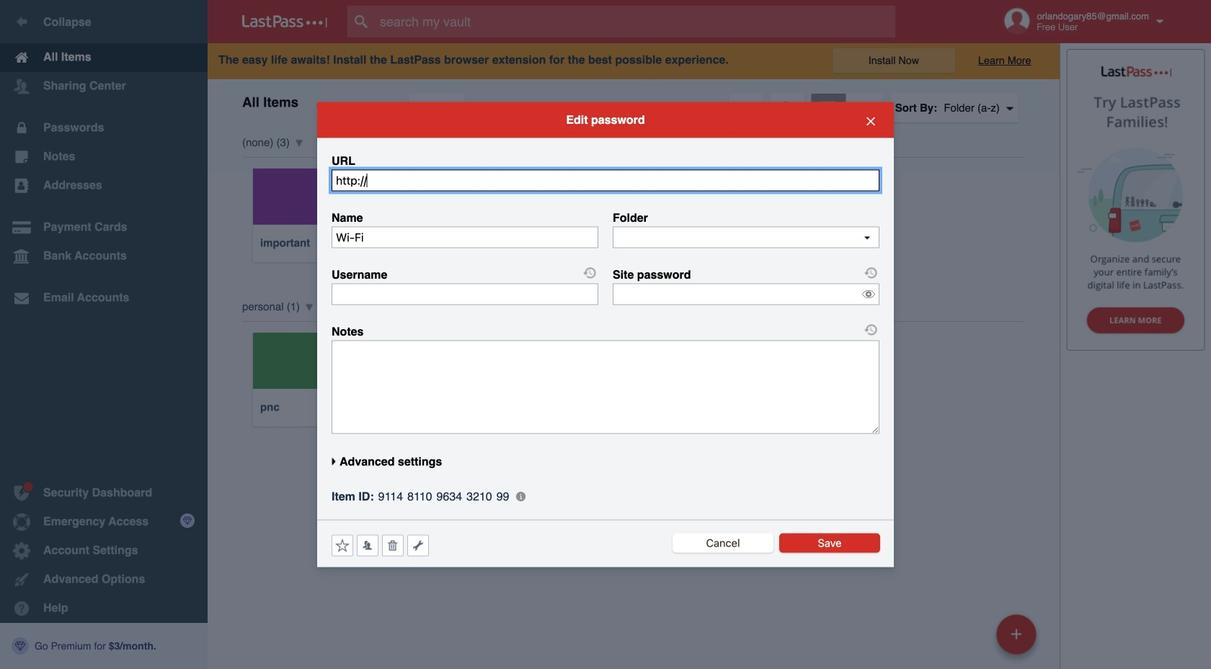 Task type: describe. For each thing, give the bounding box(es) containing it.
main navigation navigation
[[0, 0, 208, 670]]



Task type: locate. For each thing, give the bounding box(es) containing it.
vault options navigation
[[208, 79, 1060, 123]]

new item navigation
[[991, 611, 1045, 670]]

None password field
[[613, 284, 879, 305]]

None field
[[332, 170, 879, 191], [332, 227, 598, 248], [332, 284, 598, 305], [332, 170, 879, 191], [332, 227, 598, 248], [332, 284, 598, 305]]

Search search field
[[347, 6, 923, 37]]

None text field
[[613, 227, 879, 248]]

lastpass image
[[242, 15, 327, 28]]

new item image
[[1011, 630, 1021, 640]]

search my vault text field
[[347, 6, 923, 37]]



Task type: vqa. For each thing, say whether or not it's contained in the screenshot.
dialog
no



